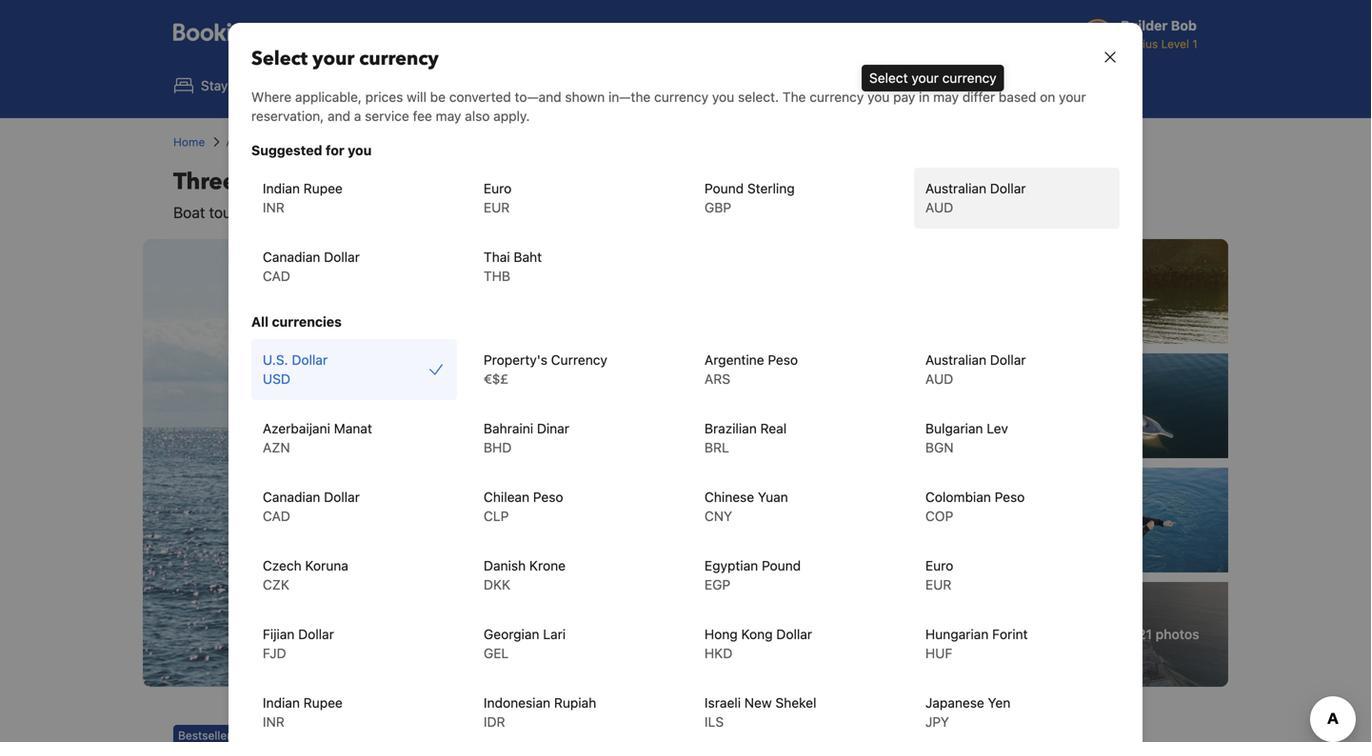 Task type: locate. For each thing, give the bounding box(es) containing it.
car rentals
[[547, 78, 614, 93]]

0 vertical spatial and
[[328, 108, 351, 124]]

for
[[326, 142, 345, 158], [413, 203, 433, 221]]

1 vertical spatial three-
[[173, 166, 244, 198]]

attractions down reservation,
[[226, 135, 285, 149]]

select your currency dialog
[[206, 0, 1166, 742]]

currency right the
[[810, 89, 864, 105]]

colombian
[[926, 489, 992, 505]]

21
[[1138, 626, 1153, 642]]

1 canadian from the top
[[263, 249, 320, 265]]

cad up czech on the bottom left
[[263, 508, 290, 524]]

0 horizontal spatial pound
[[705, 181, 744, 196]]

may right 'in' at the right top
[[934, 89, 959, 105]]

inr down fjd
[[263, 714, 285, 730]]

1 canadian dollar cad from the top
[[263, 249, 360, 284]]

dollar right u.s.
[[292, 352, 328, 368]]

cny
[[705, 508, 733, 524]]

1 vertical spatial australian dollar aud
[[926, 352, 1026, 387]]

canadian down azn
[[263, 489, 320, 505]]

rupee down fijian dollar fjd in the left of the page
[[304, 695, 343, 711]]

1 indian from the top
[[263, 181, 300, 196]]

select your currency up 'in' at the right top
[[870, 70, 997, 86]]

japanese
[[926, 695, 985, 711]]

1 rupee from the top
[[304, 181, 343, 196]]

watching down fee
[[409, 135, 458, 149]]

dollar right kong
[[777, 626, 813, 642]]

dollar down based
[[991, 181, 1026, 196]]

0 horizontal spatial may
[[436, 108, 461, 124]]

0 horizontal spatial peso
[[533, 489, 564, 505]]

peso right the chilean
[[533, 489, 564, 505]]

australian down differ
[[926, 181, 987, 196]]

currency up flight
[[359, 46, 439, 72]]

peso
[[768, 352, 798, 368], [533, 489, 564, 505], [995, 489, 1025, 505]]

inr right of
[[263, 200, 285, 215]]

rupee up bay
[[304, 181, 343, 196]]

1 horizontal spatial select your currency
[[870, 70, 997, 86]]

peso inside argentine peso ars
[[768, 352, 798, 368]]

0 vertical spatial indian
[[263, 181, 300, 196]]

you down a
[[348, 142, 372, 158]]

1 vertical spatial australian
[[926, 352, 987, 368]]

1 vertical spatial attractions link
[[226, 133, 285, 151]]

krone
[[530, 558, 566, 573]]

indian rupee inr down fjd
[[263, 695, 343, 730]]

and right the dolphins
[[555, 203, 581, 221]]

1 vertical spatial cruise
[[488, 166, 558, 198]]

bgn
[[926, 440, 954, 455]]

inr
[[263, 200, 285, 215], [263, 714, 285, 730]]

inr for idr
[[263, 714, 285, 730]]

peso for argentine peso ars
[[768, 352, 798, 368]]

dollar down to
[[324, 249, 360, 265]]

attractions right in—the
[[677, 78, 744, 93]]

suggested for you
[[251, 142, 372, 158]]

eur up thai on the left of the page
[[484, 200, 510, 215]]

currency up differ
[[943, 70, 997, 86]]

2 rupee from the top
[[304, 695, 343, 711]]

2 horizontal spatial your
[[1059, 89, 1087, 105]]

for inside select your currency dialog
[[326, 142, 345, 158]]

for right the search
[[413, 203, 433, 221]]

pound
[[705, 181, 744, 196], [762, 558, 801, 573]]

0 vertical spatial attractions
[[677, 78, 744, 93]]

and inside the three-hour whale-watching cruise boat tour of faxaflói bay to search for whales, dolphins and porpoises
[[555, 203, 581, 221]]

dollar up lev
[[991, 352, 1026, 368]]

indian rupee inr for euro
[[263, 181, 343, 215]]

indian rupee inr
[[263, 181, 343, 215], [263, 695, 343, 730]]

cruise up the dolphins
[[488, 166, 558, 198]]

whale- down the service on the top left of the page
[[371, 135, 409, 149]]

1 vertical spatial indian rupee inr
[[263, 695, 343, 730]]

1 vertical spatial cad
[[263, 508, 290, 524]]

0 vertical spatial indian rupee inr
[[263, 181, 343, 215]]

three-
[[306, 135, 343, 149], [173, 166, 244, 198]]

0 vertical spatial whale-
[[371, 135, 409, 149]]

peso inside colombian peso cop
[[995, 489, 1025, 505]]

0 vertical spatial cruise
[[461, 135, 496, 149]]

0 vertical spatial hour
[[343, 135, 367, 149]]

2 cad from the top
[[263, 508, 290, 524]]

dollar down "azerbaijani manat azn"
[[324, 489, 360, 505]]

peso inside chilean peso clp
[[533, 489, 564, 505]]

eur up hungarian
[[926, 577, 952, 593]]

hkd
[[705, 645, 733, 661]]

1 vertical spatial watching
[[379, 166, 482, 198]]

currency
[[359, 46, 439, 72], [943, 70, 997, 86], [655, 89, 709, 105], [810, 89, 864, 105]]

cad up all
[[263, 268, 290, 284]]

1 horizontal spatial your
[[912, 70, 939, 86]]

hour
[[343, 135, 367, 149], [244, 166, 295, 198]]

shekel
[[776, 695, 817, 711]]

select up pay
[[870, 70, 908, 86]]

chilean peso clp
[[484, 489, 564, 524]]

whale- for three-hour whale-watching cruise boat tour of faxaflói bay to search for whales, dolphins and porpoises
[[301, 166, 379, 198]]

azerbaijani
[[263, 421, 330, 436]]

hour for three-hour whale-watching cruise
[[343, 135, 367, 149]]

hong kong dollar hkd
[[705, 626, 813, 661]]

czk
[[263, 577, 290, 593]]

cruise inside the three-hour whale-watching cruise boat tour of faxaflói bay to search for whales, dolphins and porpoises
[[488, 166, 558, 198]]

1 vertical spatial indian
[[263, 695, 300, 711]]

stays link
[[158, 65, 251, 107]]

home link
[[173, 133, 205, 151]]

prices
[[366, 89, 403, 105]]

may down be
[[436, 108, 461, 124]]

0 vertical spatial cad
[[263, 268, 290, 284]]

you left select.
[[712, 89, 735, 105]]

all currencies
[[251, 314, 342, 330]]

chinese
[[705, 489, 755, 505]]

0 vertical spatial pound
[[705, 181, 744, 196]]

canadian dollar cad for chilean
[[263, 489, 360, 524]]

flight
[[401, 78, 436, 93]]

azn
[[263, 440, 290, 455]]

euro up the dolphins
[[484, 181, 512, 196]]

currency
[[551, 352, 608, 368]]

canadian
[[263, 249, 320, 265], [263, 489, 320, 505]]

2 indian from the top
[[263, 695, 300, 711]]

and left a
[[328, 108, 351, 124]]

1 cad from the top
[[263, 268, 290, 284]]

applicable,
[[295, 89, 362, 105]]

reservation,
[[251, 108, 324, 124]]

you left pay
[[868, 89, 890, 105]]

select
[[251, 46, 308, 72], [870, 70, 908, 86]]

peso right colombian
[[995, 489, 1025, 505]]

bay
[[316, 203, 341, 221]]

whale- inside the three-hour whale-watching cruise boat tour of faxaflói bay to search for whales, dolphins and porpoises
[[301, 166, 379, 198]]

hour down a
[[343, 135, 367, 149]]

2 inr from the top
[[263, 714, 285, 730]]

and
[[328, 108, 351, 124], [555, 203, 581, 221]]

1 horizontal spatial for
[[413, 203, 433, 221]]

hour up faxaflói
[[244, 166, 295, 198]]

brl
[[705, 440, 730, 455]]

cruise
[[461, 135, 496, 149], [488, 166, 558, 198]]

0 horizontal spatial three-
[[173, 166, 244, 198]]

1 vertical spatial euro eur
[[926, 558, 954, 593]]

0 vertical spatial may
[[934, 89, 959, 105]]

2 canadian from the top
[[263, 489, 320, 505]]

1 vertical spatial eur
[[926, 577, 952, 593]]

1 horizontal spatial three-
[[306, 135, 343, 149]]

0 horizontal spatial euro eur
[[484, 181, 512, 215]]

1 vertical spatial rupee
[[304, 695, 343, 711]]

brazilian
[[705, 421, 757, 436]]

pound up gbp
[[705, 181, 744, 196]]

gel
[[484, 645, 509, 661]]

1 horizontal spatial may
[[934, 89, 959, 105]]

your up flights
[[313, 46, 355, 72]]

fjd
[[263, 645, 286, 661]]

1 horizontal spatial pound
[[762, 558, 801, 573]]

cruise for three-hour whale-watching cruise boat tour of faxaflói bay to search for whales, dolphins and porpoises
[[488, 166, 558, 198]]

airport
[[807, 78, 850, 93]]

dollar inside hong kong dollar hkd
[[777, 626, 813, 642]]

u.s. dollar usd
[[263, 352, 328, 387]]

0 vertical spatial euro eur
[[484, 181, 512, 215]]

canadian dollar cad up the "currencies"
[[263, 249, 360, 284]]

0 vertical spatial canadian
[[263, 249, 320, 265]]

indian rupee inr down suggested for you
[[263, 181, 343, 215]]

1 vertical spatial whale-
[[301, 166, 379, 198]]

cruise down also
[[461, 135, 496, 149]]

0 vertical spatial for
[[326, 142, 345, 158]]

whale-
[[371, 135, 409, 149], [301, 166, 379, 198]]

hong
[[705, 626, 738, 642]]

pound right egyptian on the bottom right
[[762, 558, 801, 573]]

2 australian dollar aud from the top
[[926, 352, 1026, 387]]

0 vertical spatial euro
[[484, 181, 512, 196]]

indian down fjd
[[263, 695, 300, 711]]

2 indian rupee inr from the top
[[263, 695, 343, 730]]

jpy
[[926, 714, 950, 730]]

on
[[1040, 89, 1056, 105]]

yen
[[988, 695, 1011, 711]]

peso right "argentine"
[[768, 352, 798, 368]]

watching up whales,
[[379, 166, 482, 198]]

0 horizontal spatial select your currency
[[251, 46, 439, 72]]

2 australian from the top
[[926, 352, 987, 368]]

0 vertical spatial three-
[[306, 135, 343, 149]]

1 vertical spatial pound
[[762, 558, 801, 573]]

1 horizontal spatial and
[[555, 203, 581, 221]]

lari
[[543, 626, 566, 642]]

canadian for chilean peso clp
[[263, 489, 320, 505]]

canadian dollar cad for thai
[[263, 249, 360, 284]]

argentine peso ars
[[705, 352, 798, 387]]

1 horizontal spatial eur
[[926, 577, 952, 593]]

watching inside the three-hour whale-watching cruise boat tour of faxaflói bay to search for whales, dolphins and porpoises
[[379, 166, 482, 198]]

0 vertical spatial rupee
[[304, 181, 343, 196]]

three- down reservation,
[[306, 135, 343, 149]]

new
[[745, 695, 772, 711]]

1 inr from the top
[[263, 200, 285, 215]]

1 vertical spatial aud
[[926, 371, 954, 387]]

0 vertical spatial canadian dollar cad
[[263, 249, 360, 284]]

2 horizontal spatial peso
[[995, 489, 1025, 505]]

three- for three-hour whale-watching cruise boat tour of faxaflói bay to search for whales, dolphins and porpoises
[[173, 166, 244, 198]]

0 vertical spatial watching
[[409, 135, 458, 149]]

three- up tour
[[173, 166, 244, 198]]

0 horizontal spatial select
[[251, 46, 308, 72]]

0 vertical spatial australian dollar aud
[[926, 181, 1026, 215]]

1 vertical spatial and
[[555, 203, 581, 221]]

your up 'in' at the right top
[[912, 70, 939, 86]]

canadian down faxaflói
[[263, 249, 320, 265]]

1 horizontal spatial peso
[[768, 352, 798, 368]]

cop
[[926, 508, 954, 524]]

australian up bulgarian
[[926, 352, 987, 368]]

0 horizontal spatial and
[[328, 108, 351, 124]]

0 horizontal spatial attractions link
[[226, 133, 285, 151]]

your right the on on the right top of the page
[[1059, 89, 1087, 105]]

0 vertical spatial australian
[[926, 181, 987, 196]]

sterling
[[748, 181, 795, 196]]

canadian dollar cad
[[263, 249, 360, 284], [263, 489, 360, 524]]

flight + hotel
[[401, 78, 484, 93]]

dolphins
[[493, 203, 551, 221]]

0 vertical spatial inr
[[263, 200, 285, 215]]

australian
[[926, 181, 987, 196], [926, 352, 987, 368]]

indian up faxaflói
[[263, 181, 300, 196]]

0 horizontal spatial eur
[[484, 200, 510, 215]]

0 vertical spatial aud
[[926, 200, 954, 215]]

aud
[[926, 200, 954, 215], [926, 371, 954, 387]]

dollar right fijian
[[298, 626, 334, 642]]

1 vertical spatial canadian
[[263, 489, 320, 505]]

dinar
[[537, 421, 570, 436]]

euro eur up thai on the left of the page
[[484, 181, 512, 215]]

attractions
[[677, 78, 744, 93], [226, 135, 285, 149]]

euro down cop
[[926, 558, 954, 573]]

euro eur down cop
[[926, 558, 954, 593]]

0 horizontal spatial hour
[[244, 166, 295, 198]]

1 horizontal spatial hour
[[343, 135, 367, 149]]

1 vertical spatial euro
[[926, 558, 954, 573]]

1 vertical spatial hour
[[244, 166, 295, 198]]

bahraini
[[484, 421, 534, 436]]

kong
[[742, 626, 773, 642]]

1 vertical spatial inr
[[263, 714, 285, 730]]

three- for three-hour whale-watching cruise
[[306, 135, 343, 149]]

bahraini dinar bhd
[[484, 421, 570, 455]]

georgian
[[484, 626, 540, 642]]

1 vertical spatial for
[[413, 203, 433, 221]]

2 canadian dollar cad from the top
[[263, 489, 360, 524]]

1 indian rupee inr from the top
[[263, 181, 343, 215]]

1 horizontal spatial attractions link
[[634, 65, 760, 107]]

u.s.
[[263, 352, 288, 368]]

hour inside the three-hour whale-watching cruise boat tour of faxaflói bay to search for whales, dolphins and porpoises
[[244, 166, 295, 198]]

select your currency up flights
[[251, 46, 439, 72]]

euro eur
[[484, 181, 512, 215], [926, 558, 954, 593]]

rupee for euro eur
[[304, 181, 343, 196]]

manat
[[334, 421, 372, 436]]

whale- up bay
[[301, 166, 379, 198]]

thai
[[484, 249, 510, 265]]

and inside where applicable, prices will be converted to—and shown in—the currency you select. the currency you pay in may differ based on your reservation, and a service fee may also apply.
[[328, 108, 351, 124]]

0 horizontal spatial for
[[326, 142, 345, 158]]

cad for thb
[[263, 268, 290, 284]]

clp
[[484, 508, 509, 524]]

1 horizontal spatial attractions
[[677, 78, 744, 93]]

watching for three-hour whale-watching cruise
[[409, 135, 458, 149]]

1 vertical spatial canadian dollar cad
[[263, 489, 360, 524]]

show
[[1082, 626, 1117, 642]]

three- inside the three-hour whale-watching cruise boat tour of faxaflói bay to search for whales, dolphins and porpoises
[[173, 166, 244, 198]]

fijian
[[263, 626, 295, 642]]

canadian dollar cad up koruna
[[263, 489, 360, 524]]

select up where
[[251, 46, 308, 72]]

pound inside pound sterling gbp
[[705, 181, 744, 196]]

0 horizontal spatial attractions
[[226, 135, 285, 149]]

for right suggested
[[326, 142, 345, 158]]



Task type: vqa. For each thing, say whether or not it's contained in the screenshot.


Task type: describe. For each thing, give the bounding box(es) containing it.
egp
[[705, 577, 731, 593]]

a
[[354, 108, 361, 124]]

to
[[345, 203, 359, 221]]

flights link
[[255, 65, 355, 107]]

pound inside egyptian pound egp
[[762, 558, 801, 573]]

forint
[[993, 626, 1028, 642]]

be
[[430, 89, 446, 105]]

ars
[[705, 371, 731, 387]]

bulgarian
[[926, 421, 984, 436]]

dollar inside u.s. dollar usd
[[292, 352, 328, 368]]

of
[[241, 203, 255, 221]]

1 horizontal spatial euro
[[926, 558, 954, 573]]

argentine
[[705, 352, 765, 368]]

czech
[[263, 558, 302, 573]]

watching for three-hour whale-watching cruise boat tour of faxaflói bay to search for whales, dolphins and porpoises
[[379, 166, 482, 198]]

1 horizontal spatial euro eur
[[926, 558, 954, 593]]

thai baht thb
[[484, 249, 542, 284]]

three-hour whale-watching cruise boat tour of faxaflói bay to search for whales, dolphins and porpoises
[[173, 166, 654, 221]]

1 australian dollar aud from the top
[[926, 181, 1026, 215]]

1 australian from the top
[[926, 181, 987, 196]]

1 vertical spatial attractions
[[226, 135, 285, 149]]

gbp
[[705, 200, 732, 215]]

0 horizontal spatial you
[[348, 142, 372, 158]]

1 horizontal spatial you
[[712, 89, 735, 105]]

where applicable, prices will be converted to—and shown in—the currency you select. the currency you pay in may differ based on your reservation, and a service fee may also apply.
[[251, 89, 1087, 124]]

search
[[363, 203, 409, 221]]

0 vertical spatial eur
[[484, 200, 510, 215]]

yuan
[[758, 489, 789, 505]]

chinese yuan cny
[[705, 489, 789, 524]]

0 vertical spatial attractions link
[[634, 65, 760, 107]]

pound sterling gbp
[[705, 181, 795, 215]]

flights
[[298, 78, 339, 93]]

rupee for indonesian rupiah idr
[[304, 695, 343, 711]]

bulgarian lev bgn
[[926, 421, 1009, 455]]

idr
[[484, 714, 505, 730]]

faxaflói
[[259, 203, 312, 221]]

2 horizontal spatial you
[[868, 89, 890, 105]]

airport taxis link
[[764, 65, 898, 107]]

cruise for three-hour whale-watching cruise
[[461, 135, 496, 149]]

brazilian real brl
[[705, 421, 787, 455]]

indian rupee inr for indonesian
[[263, 695, 343, 730]]

hungarian forint huf
[[926, 626, 1028, 661]]

rupiah
[[554, 695, 597, 711]]

service
[[365, 108, 409, 124]]

select your currency inside dialog
[[251, 46, 439, 72]]

whales,
[[437, 203, 489, 221]]

1 aud from the top
[[926, 200, 954, 215]]

for inside the three-hour whale-watching cruise boat tour of faxaflói bay to search for whales, dolphins and porpoises
[[413, 203, 433, 221]]

ils
[[705, 714, 724, 730]]

property's currency €$£
[[484, 352, 608, 387]]

currency right in—the
[[655, 89, 709, 105]]

pay
[[894, 89, 916, 105]]

based
[[999, 89, 1037, 105]]

0 horizontal spatial euro
[[484, 181, 512, 196]]

differ
[[963, 89, 996, 105]]

suggested
[[251, 142, 322, 158]]

porpoises
[[585, 203, 654, 221]]

flight + hotel link
[[359, 65, 500, 107]]

taxis
[[853, 78, 882, 93]]

colombian peso cop
[[926, 489, 1025, 524]]

whale- for three-hour whale-watching cruise
[[371, 135, 409, 149]]

indonesian rupiah idr
[[484, 695, 597, 730]]

all
[[1121, 626, 1135, 642]]

cad for clp
[[263, 508, 290, 524]]

danish
[[484, 558, 526, 573]]

canadian for thai baht thb
[[263, 249, 320, 265]]

select.
[[738, 89, 779, 105]]

chilean
[[484, 489, 530, 505]]

all
[[251, 314, 269, 330]]

hour for three-hour whale-watching cruise boat tour of faxaflói bay to search for whales, dolphins and porpoises
[[244, 166, 295, 198]]

israeli
[[705, 695, 741, 711]]

in—the
[[609, 89, 651, 105]]

danish krone dkk
[[484, 558, 566, 593]]

fijian dollar fjd
[[263, 626, 334, 661]]

home
[[173, 135, 205, 149]]

indian for indonesian rupiah idr
[[263, 695, 300, 711]]

0 horizontal spatial your
[[313, 46, 355, 72]]

dollar inside fijian dollar fjd
[[298, 626, 334, 642]]

to—and
[[515, 89, 562, 105]]

1 vertical spatial may
[[436, 108, 461, 124]]

2 aud from the top
[[926, 371, 954, 387]]

azerbaijani manat azn
[[263, 421, 372, 455]]

peso for colombian peso cop
[[995, 489, 1025, 505]]

€$£
[[484, 371, 509, 387]]

boat
[[173, 203, 205, 221]]

thb
[[484, 268, 511, 284]]

three-hour whale-watching cruise
[[306, 135, 496, 149]]

inr for eur
[[263, 200, 285, 215]]

in
[[919, 89, 930, 105]]

peso for chilean peso clp
[[533, 489, 564, 505]]

egyptian pound egp
[[705, 558, 801, 593]]

your inside where applicable, prices will be converted to—and shown in—the currency you select. the currency you pay in may differ based on your reservation, and a service fee may also apply.
[[1059, 89, 1087, 105]]

also
[[465, 108, 490, 124]]

fee
[[413, 108, 432, 124]]

huf
[[926, 645, 953, 661]]

select inside dialog
[[251, 46, 308, 72]]

bhd
[[484, 440, 512, 455]]

georgian lari gel
[[484, 626, 566, 661]]

koruna
[[305, 558, 349, 573]]

czech koruna czk
[[263, 558, 349, 593]]

where
[[251, 89, 292, 105]]

lev
[[987, 421, 1009, 436]]

show all 21 photos
[[1082, 626, 1200, 642]]

converted
[[449, 89, 511, 105]]

indian for euro eur
[[263, 181, 300, 196]]

photos
[[1156, 626, 1200, 642]]

hungarian
[[926, 626, 989, 642]]

booking.com image
[[173, 23, 311, 46]]

will
[[407, 89, 427, 105]]

1 horizontal spatial select
[[870, 70, 908, 86]]

property's
[[484, 352, 548, 368]]



